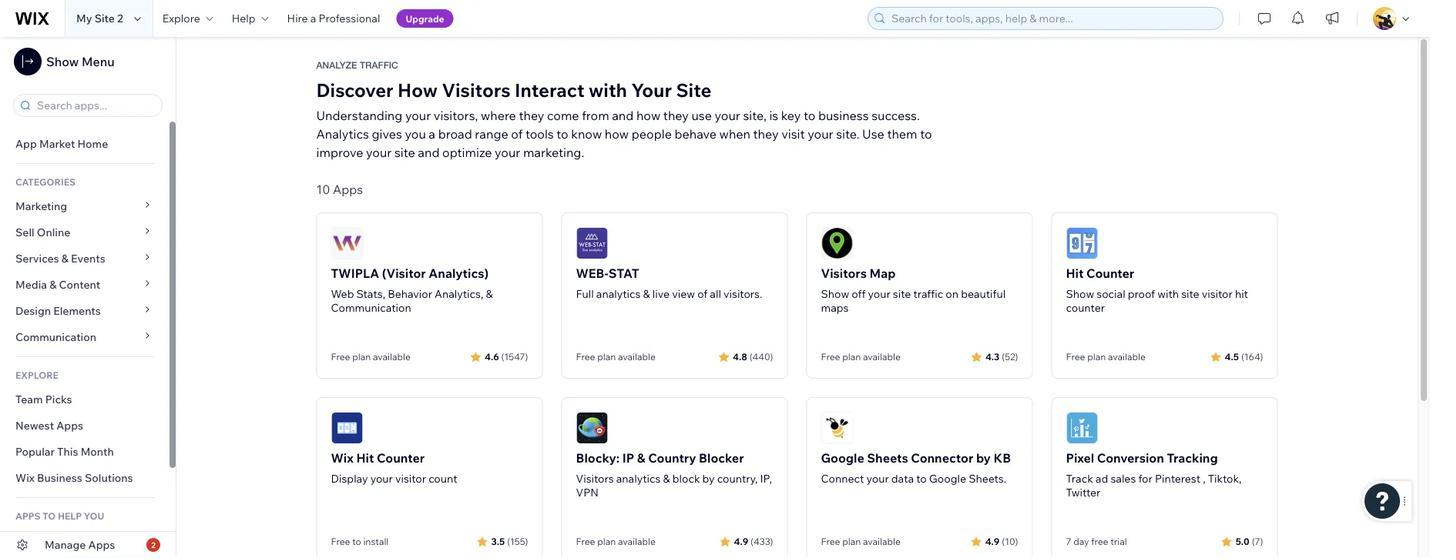 Task type: vqa. For each thing, say whether or not it's contained in the screenshot.
and to the left
yes



Task type: locate. For each thing, give the bounding box(es) containing it.
your inside 'wix hit counter display your visitor count'
[[370, 473, 393, 486]]

0 horizontal spatial communication
[[15, 331, 99, 344]]

available down live
[[618, 351, 656, 363]]

free down maps on the bottom right of the page
[[821, 351, 841, 363]]

communication inside sidebar element
[[15, 331, 99, 344]]

0 horizontal spatial of
[[511, 126, 523, 142]]

1 vertical spatial wix
[[15, 472, 35, 485]]

free down 'full'
[[576, 351, 595, 363]]

0 vertical spatial site
[[95, 12, 115, 25]]

plan for twipla
[[352, 351, 371, 363]]

available for off
[[863, 351, 901, 363]]

free down connect
[[821, 536, 841, 548]]

4.5
[[1225, 351, 1239, 363]]

1 vertical spatial how
[[605, 126, 629, 142]]

1 horizontal spatial of
[[698, 288, 708, 301]]

(visitor
[[382, 266, 426, 281]]

your down 'sheets'
[[867, 473, 889, 486]]

wix inside 'wix hit counter display your visitor count'
[[331, 451, 354, 466]]

analytics
[[596, 288, 641, 301], [616, 473, 661, 486]]

of
[[511, 126, 523, 142], [698, 288, 708, 301]]

visitor
[[1202, 288, 1233, 301], [395, 473, 426, 486]]

1 4.9 from the left
[[734, 536, 749, 548]]

free plan available
[[331, 351, 411, 363], [576, 351, 656, 363], [821, 351, 901, 363], [1066, 351, 1146, 363], [576, 536, 656, 548], [821, 536, 901, 548]]

0 vertical spatial of
[[511, 126, 523, 142]]

available down behavior on the left bottom of page
[[373, 351, 411, 363]]

1 horizontal spatial apps
[[88, 539, 115, 552]]

0 vertical spatial and
[[612, 108, 634, 123]]

1 vertical spatial visitors
[[821, 266, 867, 281]]

communication down stats,
[[331, 301, 411, 315]]

available down blocky: ip & country blocker visitors analytics & block by country, ip, vpn
[[618, 536, 656, 548]]

map
[[870, 266, 896, 281]]

2 right the manage apps
[[151, 541, 156, 550]]

1 vertical spatial with
[[1158, 288, 1179, 301]]

2 horizontal spatial visitors
[[821, 266, 867, 281]]

they up tools
[[519, 108, 545, 123]]

1 horizontal spatial with
[[1158, 288, 1179, 301]]

free for blocky:
[[576, 536, 595, 548]]

available down data
[[863, 536, 901, 548]]

0 vertical spatial how
[[637, 108, 661, 123]]

site left traffic
[[893, 288, 911, 301]]

by left kb
[[977, 451, 991, 466]]

how up the people
[[637, 108, 661, 123]]

elements
[[53, 304, 101, 318]]

& inside 'link'
[[61, 252, 69, 266]]

(155)
[[507, 536, 528, 548]]

1 vertical spatial a
[[429, 126, 436, 142]]

visitors inside blocky: ip & country blocker visitors analytics & block by country, ip, vpn
[[576, 473, 614, 486]]

to right data
[[917, 473, 927, 486]]

available for web
[[373, 351, 411, 363]]

by right block
[[703, 473, 715, 486]]

sell
[[15, 226, 34, 239]]

site inside understanding your visitors, where they come from and how they use your site, is key to business success. analytics gives you a broad range of tools to know how people behave when they visit your site. use them to improve your site and optimize your marketing.
[[395, 145, 415, 160]]

1 horizontal spatial they
[[664, 108, 689, 123]]

show up counter
[[1066, 288, 1095, 301]]

view
[[672, 288, 695, 301]]

wix for hit
[[331, 451, 354, 466]]

wix down popular
[[15, 472, 35, 485]]

categories
[[15, 176, 76, 188]]

and down you
[[418, 145, 440, 160]]

(440)
[[750, 351, 774, 363]]

4.9 for blocker
[[734, 536, 749, 548]]

free plan available for google
[[821, 536, 901, 548]]

available down proof
[[1108, 351, 1146, 363]]

blocker
[[699, 451, 744, 466]]

plan for blocky:
[[598, 536, 616, 548]]

a right hire
[[310, 12, 316, 25]]

counter inside hit counter show social proof with site visitor hit counter
[[1087, 266, 1135, 281]]

1 horizontal spatial and
[[612, 108, 634, 123]]

to
[[804, 108, 816, 123], [557, 126, 569, 142], [920, 126, 932, 142], [917, 473, 927, 486], [352, 536, 361, 548]]

communication down design elements
[[15, 331, 99, 344]]

traffic
[[914, 288, 944, 301]]

0 horizontal spatial 4.9
[[734, 536, 749, 548]]

your right off
[[868, 288, 891, 301]]

0 horizontal spatial 2
[[117, 12, 123, 25]]

visitors up vpn on the left of the page
[[576, 473, 614, 486]]

1 horizontal spatial show
[[821, 288, 850, 301]]

1 vertical spatial hit
[[356, 451, 374, 466]]

visitors
[[442, 79, 511, 102], [821, 266, 867, 281], [576, 473, 614, 486]]

wix inside sidebar element
[[15, 472, 35, 485]]

& left live
[[643, 288, 650, 301]]

free plan available down vpn on the left of the page
[[576, 536, 656, 548]]

4.9 left "(10)" on the right bottom of page
[[986, 536, 1000, 548]]

1 vertical spatial by
[[703, 473, 715, 486]]

2 4.9 from the left
[[986, 536, 1000, 548]]

marketing
[[15, 200, 67, 213]]

visitor left the count
[[395, 473, 426, 486]]

marketing.
[[523, 145, 584, 160]]

google down connector
[[929, 473, 967, 486]]

newest apps link
[[0, 413, 170, 439]]

country
[[648, 451, 696, 466]]

0 horizontal spatial with
[[589, 79, 627, 102]]

use
[[692, 108, 712, 123]]

show left menu
[[46, 54, 79, 69]]

they down is
[[754, 126, 779, 142]]

0 vertical spatial visitor
[[1202, 288, 1233, 301]]

free for wix
[[331, 536, 350, 548]]

visitors,
[[434, 108, 478, 123]]

0 horizontal spatial wix
[[15, 472, 35, 485]]

0 vertical spatial wix
[[331, 451, 354, 466]]

show up maps on the bottom right of the page
[[821, 288, 850, 301]]

1 horizontal spatial a
[[429, 126, 436, 142]]

0 horizontal spatial hit
[[356, 451, 374, 466]]

visitors up off
[[821, 266, 867, 281]]

visit
[[782, 126, 805, 142]]

1 horizontal spatial visitors
[[576, 473, 614, 486]]

0 horizontal spatial visitors
[[442, 79, 511, 102]]

wix hit counter display your visitor count
[[331, 451, 458, 486]]

0 horizontal spatial visitor
[[395, 473, 426, 486]]

range
[[475, 126, 509, 142]]

1 horizontal spatial by
[[977, 451, 991, 466]]

newest apps
[[15, 419, 83, 433]]

twipla
[[331, 266, 379, 281]]

design elements link
[[0, 298, 170, 325]]

blocky:
[[576, 451, 620, 466]]

google up connect
[[821, 451, 865, 466]]

apps for newest apps
[[56, 419, 83, 433]]

0 horizontal spatial site
[[395, 145, 415, 160]]

free plan available down maps on the bottom right of the page
[[821, 351, 901, 363]]

to right "them"
[[920, 126, 932, 142]]

plan
[[352, 351, 371, 363], [598, 351, 616, 363], [843, 351, 861, 363], [1088, 351, 1106, 363], [598, 536, 616, 548], [843, 536, 861, 548]]

traffic
[[360, 59, 398, 70]]

explore
[[15, 370, 59, 381]]

1 horizontal spatial wix
[[331, 451, 354, 466]]

0 horizontal spatial counter
[[377, 451, 425, 466]]

plan up blocky: ip & country blocker logo
[[598, 351, 616, 363]]

free plan available down connect
[[821, 536, 901, 548]]

hit down hit counter logo
[[1066, 266, 1084, 281]]

0 horizontal spatial they
[[519, 108, 545, 123]]

hit inside hit counter show social proof with site visitor hit counter
[[1066, 266, 1084, 281]]

hit counter logo image
[[1066, 227, 1099, 260]]

4.9 left '(433)'
[[734, 536, 749, 548]]

free plan available for twipla
[[331, 351, 411, 363]]

1 vertical spatial counter
[[377, 451, 425, 466]]

ad
[[1096, 473, 1109, 486]]

install
[[363, 536, 389, 548]]

professional
[[319, 12, 380, 25]]

apps right the 10
[[333, 182, 363, 197]]

free plan available down 'full'
[[576, 351, 656, 363]]

home
[[77, 137, 108, 151]]

1 horizontal spatial communication
[[331, 301, 411, 315]]

free down web
[[331, 351, 350, 363]]

day
[[1074, 536, 1090, 548]]

0 vertical spatial counter
[[1087, 266, 1135, 281]]

content
[[59, 278, 100, 292]]

site inside hit counter show social proof with site visitor hit counter
[[1182, 288, 1200, 301]]

site inside visitors map show off your site traffic on beautiful maps
[[893, 288, 911, 301]]

media & content
[[15, 278, 100, 292]]

show inside hit counter show social proof with site visitor hit counter
[[1066, 288, 1095, 301]]

analytics down stat
[[596, 288, 641, 301]]

plan down maps on the bottom right of the page
[[843, 351, 861, 363]]

plan down vpn on the left of the page
[[598, 536, 616, 548]]

1 vertical spatial communication
[[15, 331, 99, 344]]

your right the display
[[370, 473, 393, 486]]

& left "events"
[[61, 252, 69, 266]]

and right from
[[612, 108, 634, 123]]

1 horizontal spatial 4.9
[[986, 536, 1000, 548]]

app
[[15, 137, 37, 151]]

your left the site. in the top of the page
[[808, 126, 834, 142]]

your up when
[[715, 108, 741, 123]]

free left install
[[331, 536, 350, 548]]

site down you
[[395, 145, 415, 160]]

free down vpn on the left of the page
[[576, 536, 595, 548]]

4.9
[[734, 536, 749, 548], [986, 536, 1000, 548]]

wix
[[331, 451, 354, 466], [15, 472, 35, 485]]

app market home link
[[0, 131, 170, 157]]

0 horizontal spatial and
[[418, 145, 440, 160]]

is
[[770, 108, 779, 123]]

how down from
[[605, 126, 629, 142]]

0 horizontal spatial by
[[703, 473, 715, 486]]

2 horizontal spatial apps
[[333, 182, 363, 197]]

1 horizontal spatial how
[[637, 108, 661, 123]]

1 horizontal spatial counter
[[1087, 266, 1135, 281]]

0 vertical spatial by
[[977, 451, 991, 466]]

0 vertical spatial apps
[[333, 182, 363, 197]]

block
[[673, 473, 700, 486]]

behave
[[675, 126, 717, 142]]

0 vertical spatial with
[[589, 79, 627, 102]]

analytics,
[[435, 288, 484, 301]]

web-stat logo image
[[576, 227, 609, 260]]

of left all at the bottom of page
[[698, 288, 708, 301]]

7 day free trial
[[1066, 536, 1127, 548]]

plan down stats,
[[352, 351, 371, 363]]

free plan available for blocky:
[[576, 536, 656, 548]]

services
[[15, 252, 59, 266]]

hire a professional
[[287, 12, 380, 25]]

1 vertical spatial visitor
[[395, 473, 426, 486]]

free down counter
[[1066, 351, 1086, 363]]

plan down counter
[[1088, 351, 1106, 363]]

apps to help you
[[15, 511, 104, 522]]

(7)
[[1252, 536, 1264, 548]]

communication inside twipla (visitor analytics) web stats, behavior analytics, & communication
[[331, 301, 411, 315]]

1 horizontal spatial site
[[676, 79, 712, 102]]

free plan available down stats,
[[331, 351, 411, 363]]

site
[[95, 12, 115, 25], [676, 79, 712, 102]]

pinterest
[[1155, 473, 1201, 486]]

of inside understanding your visitors, where they come from and how they use your site, is key to business success. analytics gives you a broad range of tools to know how people behave when they visit your site. use them to improve your site and optimize your marketing.
[[511, 126, 523, 142]]

of left tools
[[511, 126, 523, 142]]

visitors up visitors,
[[442, 79, 511, 102]]

plan for web-
[[598, 351, 616, 363]]

your down range on the top of the page
[[495, 145, 521, 160]]

available for country
[[618, 536, 656, 548]]

menu
[[82, 54, 115, 69]]

& inside web-stat full analytics & live view of all visitors.
[[643, 288, 650, 301]]

1 horizontal spatial site
[[893, 288, 911, 301]]

free plan available for visitors
[[821, 351, 901, 363]]

site right proof
[[1182, 288, 1200, 301]]

hit up the display
[[356, 451, 374, 466]]

apps up this
[[56, 419, 83, 433]]

0 horizontal spatial google
[[821, 451, 865, 466]]

& right the analytics,
[[486, 288, 493, 301]]

services & events
[[15, 252, 105, 266]]

0 vertical spatial hit
[[1066, 266, 1084, 281]]

1 vertical spatial 2
[[151, 541, 156, 550]]

blocky: ip & country blocker logo image
[[576, 412, 609, 445]]

show
[[46, 54, 79, 69], [821, 288, 850, 301], [1066, 288, 1095, 301]]

free for twipla
[[331, 351, 350, 363]]

where
[[481, 108, 516, 123]]

your inside visitors map show off your site traffic on beautiful maps
[[868, 288, 891, 301]]

wix hit counter logo image
[[331, 412, 363, 445]]

1 vertical spatial analytics
[[616, 473, 661, 486]]

1 horizontal spatial hit
[[1066, 266, 1084, 281]]

2 right my
[[117, 12, 123, 25]]

2 horizontal spatial site
[[1182, 288, 1200, 301]]

site right my
[[95, 12, 115, 25]]

5.0
[[1236, 536, 1250, 548]]

2 horizontal spatial show
[[1066, 288, 1095, 301]]

1 vertical spatial of
[[698, 288, 708, 301]]

0 horizontal spatial a
[[310, 12, 316, 25]]

1 horizontal spatial 2
[[151, 541, 156, 550]]

available down off
[[863, 351, 901, 363]]

connector
[[911, 451, 974, 466]]

0 vertical spatial communication
[[331, 301, 411, 315]]

apps
[[15, 511, 40, 522]]

popular this month link
[[0, 439, 170, 466]]

with up from
[[589, 79, 627, 102]]

2 vertical spatial visitors
[[576, 473, 614, 486]]

of inside web-stat full analytics & live view of all visitors.
[[698, 288, 708, 301]]

0 horizontal spatial show
[[46, 54, 79, 69]]

your inside "google sheets connector by kb connect your data to google sheets."
[[867, 473, 889, 486]]

your up you
[[405, 108, 431, 123]]

stat
[[609, 266, 639, 281]]

off
[[852, 288, 866, 301]]

count
[[429, 473, 458, 486]]

sell online
[[15, 226, 70, 239]]

help
[[58, 511, 82, 522]]

1 vertical spatial apps
[[56, 419, 83, 433]]

upgrade button
[[396, 9, 454, 28]]

plan down connect
[[843, 536, 861, 548]]

site up use
[[676, 79, 712, 102]]

4.3
[[986, 351, 1000, 363]]

show inside visitors map show off your site traffic on beautiful maps
[[821, 288, 850, 301]]

pixel
[[1066, 451, 1095, 466]]

free plan available down counter
[[1066, 351, 1146, 363]]

data
[[892, 473, 914, 486]]

with right proof
[[1158, 288, 1179, 301]]

free for web-
[[576, 351, 595, 363]]

3.5 (155)
[[491, 536, 528, 548]]

proof
[[1128, 288, 1155, 301]]

twitter
[[1066, 486, 1101, 500]]

when
[[720, 126, 751, 142]]

2 vertical spatial apps
[[88, 539, 115, 552]]

wix up the display
[[331, 451, 354, 466]]

how
[[637, 108, 661, 123], [605, 126, 629, 142]]

visitor left hit
[[1202, 288, 1233, 301]]

0 vertical spatial analytics
[[596, 288, 641, 301]]

apps down you
[[88, 539, 115, 552]]

1 horizontal spatial visitor
[[1202, 288, 1233, 301]]

they left use
[[664, 108, 689, 123]]

app market home
[[15, 137, 108, 151]]

analytics down ip at the left of the page
[[616, 473, 661, 486]]

1 vertical spatial google
[[929, 473, 967, 486]]

0 horizontal spatial apps
[[56, 419, 83, 433]]

a right you
[[429, 126, 436, 142]]

0 vertical spatial a
[[310, 12, 316, 25]]

hit inside 'wix hit counter display your visitor count'
[[356, 451, 374, 466]]



Task type: describe. For each thing, give the bounding box(es) containing it.
available for social
[[1108, 351, 1146, 363]]

counter
[[1066, 301, 1105, 315]]

show for hit counter
[[1066, 288, 1095, 301]]

Search apps... field
[[32, 95, 157, 116]]

sidebar element
[[0, 37, 177, 559]]

1 horizontal spatial google
[[929, 473, 967, 486]]

your
[[632, 79, 672, 102]]

team picks
[[15, 393, 72, 407]]

to inside "google sheets connector by kb connect your data to google sheets."
[[917, 473, 927, 486]]

0 horizontal spatial site
[[95, 12, 115, 25]]

analytics
[[316, 126, 369, 142]]

business
[[37, 472, 82, 485]]

0 horizontal spatial how
[[605, 126, 629, 142]]

visitors.
[[724, 288, 763, 301]]

(164)
[[1242, 351, 1264, 363]]

hit counter show social proof with site visitor hit counter
[[1066, 266, 1249, 315]]

wix for business
[[15, 472, 35, 485]]

team picks link
[[0, 387, 170, 413]]

& left block
[[663, 473, 670, 486]]

to right key
[[804, 108, 816, 123]]

(1547)
[[501, 351, 528, 363]]

understanding your visitors, where they come from and how they use your site, is key to business success. analytics gives you a broad range of tools to know how people behave when they visit your site. use them to improve your site and optimize your marketing.
[[316, 108, 932, 160]]

with inside hit counter show social proof with site visitor hit counter
[[1158, 288, 1179, 301]]

picks
[[45, 393, 72, 407]]

4.9 for kb
[[986, 536, 1000, 548]]

improve
[[316, 145, 363, 160]]

4.9 (433)
[[734, 536, 774, 548]]

you
[[405, 126, 426, 142]]

analytics inside blocky: ip & country blocker visitors analytics & block by country, ip, vpn
[[616, 473, 661, 486]]

0 vertical spatial google
[[821, 451, 865, 466]]

your down gives
[[366, 145, 392, 160]]

blocky: ip & country blocker visitors analytics & block by country, ip, vpn
[[576, 451, 772, 500]]

free for hit
[[1066, 351, 1086, 363]]

1 vertical spatial and
[[418, 145, 440, 160]]

free plan available for web-
[[576, 351, 656, 363]]

2 horizontal spatial they
[[754, 126, 779, 142]]

show inside 'show menu' button
[[46, 54, 79, 69]]

stats,
[[357, 288, 385, 301]]

team
[[15, 393, 43, 407]]

visitor inside hit counter show social proof with site visitor hit counter
[[1202, 288, 1233, 301]]

site,
[[743, 108, 767, 123]]

sheets
[[867, 451, 909, 466]]

& right media
[[49, 278, 57, 292]]

twipla (visitor analytics) web stats, behavior analytics, & communication
[[331, 266, 493, 315]]

& inside twipla (visitor analytics) web stats, behavior analytics, & communication
[[486, 288, 493, 301]]

for
[[1139, 473, 1153, 486]]

pixel conversion tracking track ad sales for pinterest , tiktok, twitter
[[1066, 451, 1242, 500]]

to down come
[[557, 126, 569, 142]]

sell online link
[[0, 220, 170, 246]]

(52)
[[1002, 351, 1019, 363]]

plan for visitors
[[843, 351, 861, 363]]

connect
[[821, 473, 864, 486]]

apps for 10 apps
[[333, 182, 363, 197]]

free plan available for hit
[[1066, 351, 1146, 363]]

4.8
[[733, 351, 747, 363]]

visitors map show off your site traffic on beautiful maps
[[821, 266, 1006, 315]]

media & content link
[[0, 272, 170, 298]]

counter inside 'wix hit counter display your visitor count'
[[377, 451, 425, 466]]

2 inside sidebar element
[[151, 541, 156, 550]]

(433)
[[751, 536, 774, 548]]

10 apps
[[316, 182, 363, 197]]

0 vertical spatial 2
[[117, 12, 123, 25]]

from
[[582, 108, 609, 123]]

upgrade
[[406, 13, 444, 24]]

newest
[[15, 419, 54, 433]]

my site 2
[[76, 12, 123, 25]]

analytics)
[[429, 266, 489, 281]]

help button
[[223, 0, 278, 37]]

popular this month
[[15, 446, 114, 459]]

0 vertical spatial visitors
[[442, 79, 511, 102]]

visitors map logo image
[[821, 227, 854, 260]]

plan for hit
[[1088, 351, 1106, 363]]

free for visitors
[[821, 351, 841, 363]]

4.9 (10)
[[986, 536, 1019, 548]]

events
[[71, 252, 105, 266]]

wix business solutions link
[[0, 466, 170, 492]]

communication link
[[0, 325, 170, 351]]

gives
[[372, 126, 402, 142]]

success.
[[872, 108, 920, 123]]

analytics inside web-stat full analytics & live view of all visitors.
[[596, 288, 641, 301]]

country,
[[717, 473, 758, 486]]

free for google
[[821, 536, 841, 548]]

marketing link
[[0, 193, 170, 220]]

live
[[653, 288, 670, 301]]

discover how visitors interact with your site
[[316, 79, 712, 102]]

understanding
[[316, 108, 403, 123]]

you
[[84, 511, 104, 522]]

plan for google
[[843, 536, 861, 548]]

how
[[398, 79, 438, 102]]

twipla (visitor analytics) logo image
[[331, 227, 363, 260]]

free
[[1092, 536, 1109, 548]]

business
[[819, 108, 869, 123]]

explore
[[162, 12, 200, 25]]

visitor inside 'wix hit counter display your visitor count'
[[395, 473, 426, 486]]

full
[[576, 288, 594, 301]]

show for visitors map
[[821, 288, 850, 301]]

apps for manage apps
[[88, 539, 115, 552]]

to
[[43, 511, 56, 522]]

maps
[[821, 301, 849, 315]]

(10)
[[1002, 536, 1019, 548]]

& right ip at the left of the page
[[637, 451, 646, 466]]

1 vertical spatial site
[[676, 79, 712, 102]]

pixel conversion tracking logo image
[[1066, 412, 1099, 445]]

broad
[[438, 126, 472, 142]]

to left install
[[352, 536, 361, 548]]

trial
[[1111, 536, 1127, 548]]

google sheets connector by kb logo image
[[821, 412, 854, 445]]

design
[[15, 304, 51, 318]]

my
[[76, 12, 92, 25]]

hit
[[1236, 288, 1249, 301]]

available for analytics
[[618, 351, 656, 363]]

Search for tools, apps, help & more... field
[[887, 8, 1219, 29]]

popular
[[15, 446, 55, 459]]

a inside understanding your visitors, where they come from and how they use your site, is key to business success. analytics gives you a broad range of tools to know how people behave when they visit your site. use them to improve your site and optimize your marketing.
[[429, 126, 436, 142]]

this
[[57, 446, 78, 459]]

month
[[81, 446, 114, 459]]

track
[[1066, 473, 1094, 486]]

by inside "google sheets connector by kb connect your data to google sheets."
[[977, 451, 991, 466]]

manage
[[45, 539, 86, 552]]

available for by
[[863, 536, 901, 548]]

conversion
[[1097, 451, 1165, 466]]

them
[[887, 126, 918, 142]]

visitors inside visitors map show off your site traffic on beautiful maps
[[821, 266, 867, 281]]

social
[[1097, 288, 1126, 301]]

vpn
[[576, 486, 599, 500]]

by inside blocky: ip & country blocker visitors analytics & block by country, ip, vpn
[[703, 473, 715, 486]]

optimize
[[443, 145, 492, 160]]

,
[[1203, 473, 1206, 486]]



